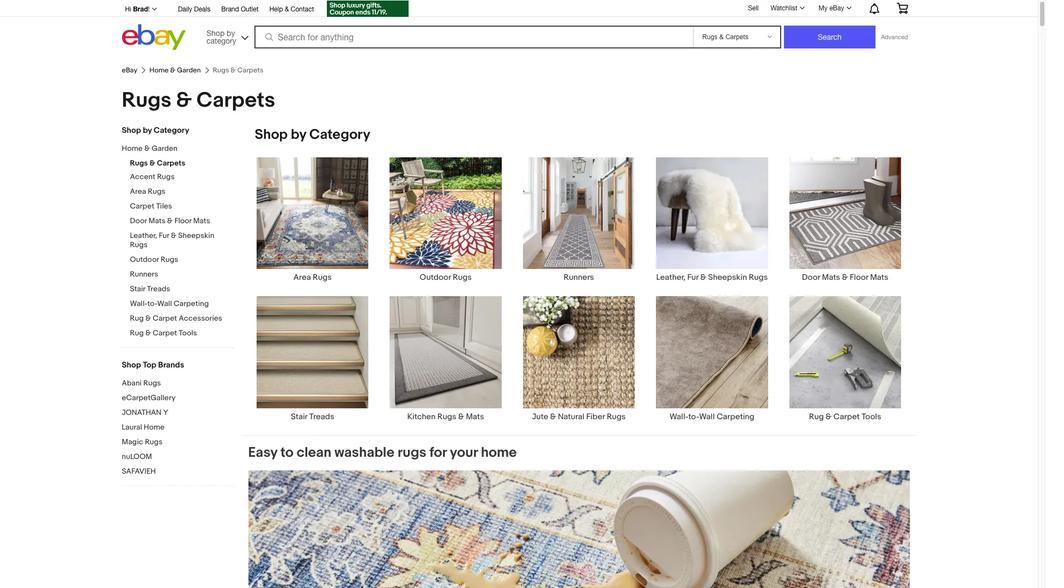 Task type: describe. For each thing, give the bounding box(es) containing it.
get the coupon image
[[327, 1, 409, 17]]

category for brands
[[154, 125, 189, 136]]

brand
[[221, 5, 239, 13]]

jonathan y link
[[122, 408, 234, 419]]

safavieh
[[122, 467, 156, 476]]

abani
[[122, 379, 142, 388]]

treads inside 'home & garden rugs & carpets accent rugs area rugs carpet tiles door mats & floor mats leather, fur & sheepskin rugs outdoor rugs runners stair treads wall-to-wall carpeting rug & carpet accessories rug & carpet tools'
[[147, 285, 170, 294]]

shop by category
[[207, 29, 236, 45]]

floor inside 'home & garden rugs & carpets accent rugs area rugs carpet tiles door mats & floor mats leather, fur & sheepskin rugs outdoor rugs runners stair treads wall-to-wall carpeting rug & carpet accessories rug & carpet tools'
[[174, 216, 192, 226]]

rugs & carpets
[[122, 88, 275, 113]]

shop by category button
[[202, 24, 251, 48]]

hi brad !
[[125, 5, 150, 13]]

0 horizontal spatial outdoor rugs link
[[130, 255, 234, 265]]

contact
[[291, 5, 314, 13]]

ebay inside my ebay link
[[830, 4, 845, 12]]

outdoor inside 'home & garden rugs & carpets accent rugs area rugs carpet tiles door mats & floor mats leather, fur & sheepskin rugs outdoor rugs runners stair treads wall-to-wall carpeting rug & carpet accessories rug & carpet tools'
[[130, 255, 159, 264]]

carpet inside main content
[[834, 412, 860, 422]]

kitchen
[[407, 412, 436, 422]]

jonathan
[[122, 408, 162, 418]]

leather, inside 'home & garden rugs & carpets accent rugs area rugs carpet tiles door mats & floor mats leather, fur & sheepskin rugs outdoor rugs runners stair treads wall-to-wall carpeting rug & carpet accessories rug & carpet tools'
[[130, 231, 157, 240]]

1 vertical spatial home & garden link
[[122, 144, 225, 154]]

1 vertical spatial rug
[[130, 329, 144, 338]]

door mats & floor mats link inside main content
[[779, 157, 912, 283]]

rug inside main content
[[809, 412, 824, 422]]

nuloom link
[[122, 452, 234, 463]]

by inside the shop by category
[[227, 29, 235, 37]]

ecarpetgallery
[[122, 394, 176, 403]]

help & contact
[[269, 5, 314, 13]]

magic rugs link
[[122, 438, 234, 448]]

jute & natural fiber rugs
[[532, 412, 626, 422]]

wall- inside 'link'
[[670, 412, 689, 422]]

0 vertical spatial rug
[[130, 314, 144, 323]]

kitchen rugs & mats link
[[379, 296, 513, 422]]

leather, fur & sheepskin rugs
[[656, 273, 768, 283]]

area inside main content
[[294, 273, 311, 283]]

0 horizontal spatial wall-to-wall carpeting link
[[130, 299, 234, 310]]

carpets inside 'home & garden rugs & carpets accent rugs area rugs carpet tiles door mats & floor mats leather, fur & sheepskin rugs outdoor rugs runners stair treads wall-to-wall carpeting rug & carpet accessories rug & carpet tools'
[[157, 159, 185, 168]]

home inside 'abani rugs ecarpetgallery jonathan y laural home magic rugs nuloom safavieh'
[[144, 423, 165, 432]]

shop by category banner
[[119, 0, 916, 53]]

none submit inside shop by category banner
[[784, 26, 876, 49]]

1 horizontal spatial leather, fur & sheepskin rugs link
[[646, 157, 779, 283]]

fur inside 'home & garden rugs & carpets accent rugs area rugs carpet tiles door mats & floor mats leather, fur & sheepskin rugs outdoor rugs runners stair treads wall-to-wall carpeting rug & carpet accessories rug & carpet tools'
[[159, 231, 169, 240]]

advanced link
[[876, 26, 914, 48]]

shop for nuloom link
[[122, 360, 141, 371]]

accent
[[130, 172, 155, 181]]

daily
[[178, 5, 192, 13]]

easy
[[248, 445, 277, 461]]

advanced
[[881, 34, 908, 40]]

brand outlet link
[[221, 4, 259, 16]]

leather, inside main content
[[656, 273, 686, 283]]

brad
[[133, 5, 148, 13]]

main content containing shop by category
[[242, 126, 916, 589]]

runners inside main content
[[564, 273, 594, 283]]

deals
[[194, 5, 210, 13]]

sheepskin inside main content
[[708, 273, 747, 283]]

brand outlet
[[221, 5, 259, 13]]

& inside account navigation
[[285, 5, 289, 13]]

1 vertical spatial stair treads link
[[246, 296, 379, 422]]

outdoor inside main content
[[420, 273, 451, 283]]

hi
[[125, 5, 131, 13]]

1 horizontal spatial runners link
[[513, 157, 646, 283]]

none text field inside main content
[[248, 471, 910, 589]]

shop by category for brands
[[122, 125, 189, 136]]

laural
[[122, 423, 142, 432]]

by for shop top brands
[[143, 125, 152, 136]]

natural
[[558, 412, 585, 422]]

help & contact link
[[269, 4, 314, 16]]

shop by category for clean
[[255, 126, 371, 143]]

to- inside 'home & garden rugs & carpets accent rugs area rugs carpet tiles door mats & floor mats leather, fur & sheepskin rugs outdoor rugs runners stair treads wall-to-wall carpeting rug & carpet accessories rug & carpet tools'
[[147, 299, 157, 308]]

category for clean
[[309, 126, 371, 143]]

Search for anything text field
[[256, 27, 691, 47]]

your
[[450, 445, 478, 461]]

ebay link
[[122, 66, 137, 75]]

treads inside main content
[[309, 412, 334, 422]]

shop for bottom the stair treads link
[[255, 126, 288, 143]]

0 horizontal spatial runners link
[[130, 270, 234, 280]]

sheepskin inside 'home & garden rugs & carpets accent rugs area rugs carpet tiles door mats & floor mats leather, fur & sheepskin rugs outdoor rugs runners stair treads wall-to-wall carpeting rug & carpet accessories rug & carpet tools'
[[178, 231, 214, 240]]

y
[[163, 408, 169, 418]]

category
[[207, 36, 236, 45]]

abani rugs ecarpetgallery jonathan y laural home magic rugs nuloom safavieh
[[122, 379, 176, 476]]

0 vertical spatial home & garden link
[[149, 66, 201, 75]]

daily deals
[[178, 5, 210, 13]]

1 horizontal spatial carpets
[[197, 88, 275, 113]]

0 horizontal spatial rug & carpet tools link
[[130, 329, 234, 339]]

help
[[269, 5, 283, 13]]

to
[[281, 445, 294, 461]]

shop top brands
[[122, 360, 184, 371]]

my ebay link
[[813, 2, 857, 15]]



Task type: locate. For each thing, give the bounding box(es) containing it.
watchlist
[[771, 4, 798, 12]]

shop inside the shop by category
[[207, 29, 225, 37]]

mats
[[149, 216, 166, 226], [193, 216, 210, 226], [822, 273, 841, 283], [871, 273, 889, 283], [466, 412, 484, 422]]

your shopping cart image
[[896, 3, 909, 14]]

nuloom
[[122, 452, 152, 462]]

shop inside main content
[[255, 126, 288, 143]]

0 horizontal spatial fur
[[159, 231, 169, 240]]

0 horizontal spatial outdoor
[[130, 255, 159, 264]]

0 vertical spatial ebay
[[830, 4, 845, 12]]

1 vertical spatial wall-
[[670, 412, 689, 422]]

0 horizontal spatial ebay
[[122, 66, 137, 75]]

by
[[227, 29, 235, 37], [143, 125, 152, 136], [291, 126, 306, 143]]

daily deals link
[[178, 4, 210, 16]]

!
[[148, 5, 150, 13]]

&
[[285, 5, 289, 13], [170, 66, 175, 75], [176, 88, 192, 113], [144, 144, 150, 153], [150, 159, 155, 168], [167, 216, 173, 226], [171, 231, 177, 240], [701, 273, 707, 283], [842, 273, 848, 283], [145, 314, 151, 323], [145, 329, 151, 338], [458, 412, 464, 422], [550, 412, 556, 422], [826, 412, 832, 422]]

runners
[[130, 270, 158, 279], [564, 273, 594, 283]]

watchlist link
[[765, 2, 810, 15]]

home & garden rugs & carpets accent rugs area rugs carpet tiles door mats & floor mats leather, fur & sheepskin rugs outdoor rugs runners stair treads wall-to-wall carpeting rug & carpet accessories rug & carpet tools
[[122, 144, 222, 338]]

1 vertical spatial tools
[[862, 412, 882, 422]]

0 horizontal spatial category
[[154, 125, 189, 136]]

1 horizontal spatial to-
[[689, 412, 699, 422]]

area rugs
[[294, 273, 332, 283]]

wall-to-wall carpeting link
[[646, 296, 779, 422], [130, 299, 234, 310]]

fur
[[159, 231, 169, 240], [688, 273, 699, 283]]

sell
[[748, 4, 759, 12]]

1 horizontal spatial shop by category
[[255, 126, 371, 143]]

1 horizontal spatial door
[[802, 273, 821, 283]]

floor
[[174, 216, 192, 226], [850, 273, 869, 283]]

treads up clean
[[309, 412, 334, 422]]

carpeting inside 'home & garden rugs & carpets accent rugs area rugs carpet tiles door mats & floor mats leather, fur & sheepskin rugs outdoor rugs runners stair treads wall-to-wall carpeting rug & carpet accessories rug & carpet tools'
[[174, 299, 209, 308]]

account navigation
[[119, 0, 916, 19]]

home & garden link up rugs & carpets
[[149, 66, 201, 75]]

0 vertical spatial tools
[[179, 329, 197, 338]]

0 horizontal spatial by
[[143, 125, 152, 136]]

2 horizontal spatial by
[[291, 126, 306, 143]]

1 vertical spatial to-
[[689, 412, 699, 422]]

0 horizontal spatial sheepskin
[[178, 231, 214, 240]]

None submit
[[784, 26, 876, 49]]

0 horizontal spatial to-
[[147, 299, 157, 308]]

0 vertical spatial treads
[[147, 285, 170, 294]]

home
[[149, 66, 169, 75], [122, 144, 143, 153], [144, 423, 165, 432]]

1 vertical spatial outdoor
[[420, 273, 451, 283]]

0 vertical spatial fur
[[159, 231, 169, 240]]

0 horizontal spatial floor
[[174, 216, 192, 226]]

brands
[[158, 360, 184, 371]]

clean
[[297, 445, 332, 461]]

by for easy to clean washable rugs for your home
[[291, 126, 306, 143]]

0 horizontal spatial stair
[[130, 285, 145, 294]]

stair inside 'home & garden rugs & carpets accent rugs area rugs carpet tiles door mats & floor mats leather, fur & sheepskin rugs outdoor rugs runners stair treads wall-to-wall carpeting rug & carpet accessories rug & carpet tools'
[[130, 285, 145, 294]]

0 horizontal spatial wall-
[[130, 299, 147, 308]]

door inside main content
[[802, 273, 821, 283]]

0 horizontal spatial stair treads link
[[130, 285, 234, 295]]

shop for leftmost door mats & floor mats link
[[122, 125, 141, 136]]

leather,
[[130, 231, 157, 240], [656, 273, 686, 283]]

fiber
[[586, 412, 605, 422]]

None text field
[[248, 471, 910, 589]]

carpets
[[197, 88, 275, 113], [157, 159, 185, 168]]

home for home & garden rugs & carpets accent rugs area rugs carpet tiles door mats & floor mats leather, fur & sheepskin rugs outdoor rugs runners stair treads wall-to-wall carpeting rug & carpet accessories rug & carpet tools
[[122, 144, 143, 153]]

treads up rug & carpet accessories "link"
[[147, 285, 170, 294]]

garden for home & garden rugs & carpets accent rugs area rugs carpet tiles door mats & floor mats leather, fur & sheepskin rugs outdoor rugs runners stair treads wall-to-wall carpeting rug & carpet accessories rug & carpet tools
[[152, 144, 178, 153]]

home inside 'home & garden rugs & carpets accent rugs area rugs carpet tiles door mats & floor mats leather, fur & sheepskin rugs outdoor rugs runners stair treads wall-to-wall carpeting rug & carpet accessories rug & carpet tools'
[[122, 144, 143, 153]]

my ebay
[[819, 4, 845, 12]]

area rugs link
[[246, 157, 379, 283], [130, 187, 234, 197]]

sheepskin
[[178, 231, 214, 240], [708, 273, 747, 283]]

0 vertical spatial home
[[149, 66, 169, 75]]

home down y
[[144, 423, 165, 432]]

1 vertical spatial carpets
[[157, 159, 185, 168]]

main content
[[242, 126, 916, 589]]

wall inside 'home & garden rugs & carpets accent rugs area rugs carpet tiles door mats & floor mats leather, fur & sheepskin rugs outdoor rugs runners stair treads wall-to-wall carpeting rug & carpet accessories rug & carpet tools'
[[157, 299, 172, 308]]

0 horizontal spatial tools
[[179, 329, 197, 338]]

stair up rug & carpet accessories "link"
[[130, 285, 145, 294]]

0 vertical spatial stair
[[130, 285, 145, 294]]

ebay left home & garden
[[122, 66, 137, 75]]

ebay right 'my'
[[830, 4, 845, 12]]

0 vertical spatial outdoor
[[130, 255, 159, 264]]

1 horizontal spatial wall-to-wall carpeting link
[[646, 296, 779, 422]]

door
[[130, 216, 147, 226], [802, 273, 821, 283]]

by inside main content
[[291, 126, 306, 143]]

2 vertical spatial home
[[144, 423, 165, 432]]

1 horizontal spatial area rugs link
[[246, 157, 379, 283]]

1 vertical spatial sheepskin
[[708, 273, 747, 283]]

stair inside main content
[[291, 412, 308, 422]]

1 horizontal spatial area
[[294, 273, 311, 283]]

1 horizontal spatial sheepskin
[[708, 273, 747, 283]]

door mats & floor mats link
[[779, 157, 912, 283], [130, 216, 234, 227]]

home & garden
[[149, 66, 201, 75]]

top
[[143, 360, 156, 371]]

stair up to
[[291, 412, 308, 422]]

ecarpetgallery link
[[122, 394, 234, 404]]

1 horizontal spatial stair treads link
[[246, 296, 379, 422]]

0 vertical spatial leather,
[[130, 231, 157, 240]]

ebay
[[830, 4, 845, 12], [122, 66, 137, 75]]

1 horizontal spatial outdoor rugs link
[[379, 157, 513, 283]]

rugs
[[122, 88, 171, 113], [130, 159, 148, 168], [157, 172, 175, 181], [148, 187, 166, 196], [130, 240, 148, 250], [161, 255, 178, 264], [313, 273, 332, 283], [453, 273, 472, 283], [749, 273, 768, 283], [143, 379, 161, 388], [438, 412, 457, 422], [607, 412, 626, 422], [145, 438, 163, 447]]

carpeting inside 'link'
[[717, 412, 755, 422]]

abani rugs link
[[122, 379, 234, 389]]

1 horizontal spatial runners
[[564, 273, 594, 283]]

carpet tiles link
[[130, 202, 234, 212]]

0 vertical spatial to-
[[147, 299, 157, 308]]

1 vertical spatial fur
[[688, 273, 699, 283]]

home up accent
[[122, 144, 143, 153]]

1 horizontal spatial fur
[[688, 273, 699, 283]]

0 vertical spatial wall
[[157, 299, 172, 308]]

accent rugs link
[[130, 172, 234, 183]]

home & garden link up accent rugs link in the top left of the page
[[122, 144, 225, 154]]

1 horizontal spatial category
[[309, 126, 371, 143]]

rugs
[[398, 445, 427, 461]]

washable
[[335, 445, 395, 461]]

1 horizontal spatial outdoor
[[420, 273, 451, 283]]

0 horizontal spatial area rugs link
[[130, 187, 234, 197]]

0 vertical spatial stair treads link
[[130, 285, 234, 295]]

magic
[[122, 438, 143, 447]]

1 vertical spatial area
[[294, 273, 311, 283]]

safavieh link
[[122, 467, 234, 477]]

outdoor rugs link
[[379, 157, 513, 283], [130, 255, 234, 265]]

tiles
[[156, 202, 172, 211]]

tools inside 'home & garden rugs & carpets accent rugs area rugs carpet tiles door mats & floor mats leather, fur & sheepskin rugs outdoor rugs runners stair treads wall-to-wall carpeting rug & carpet accessories rug & carpet tools'
[[179, 329, 197, 338]]

stair
[[130, 285, 145, 294], [291, 412, 308, 422]]

0 vertical spatial door
[[130, 216, 147, 226]]

0 horizontal spatial leather,
[[130, 231, 157, 240]]

sell link
[[743, 4, 764, 12]]

home right ebay link
[[149, 66, 169, 75]]

1 vertical spatial door
[[802, 273, 821, 283]]

home for home & garden
[[149, 66, 169, 75]]

1 vertical spatial carpeting
[[717, 412, 755, 422]]

0 horizontal spatial carpeting
[[174, 299, 209, 308]]

outdoor rugs
[[420, 273, 472, 283]]

tools
[[179, 329, 197, 338], [862, 412, 882, 422]]

0 vertical spatial garden
[[177, 66, 201, 75]]

0 vertical spatial wall-
[[130, 299, 147, 308]]

1 horizontal spatial rug & carpet tools link
[[779, 296, 912, 422]]

wall-
[[130, 299, 147, 308], [670, 412, 689, 422]]

rug & carpet tools
[[809, 412, 882, 422]]

shop by category inside main content
[[255, 126, 371, 143]]

my
[[819, 4, 828, 12]]

1 vertical spatial garden
[[152, 144, 178, 153]]

area
[[130, 187, 146, 196], [294, 273, 311, 283]]

shop
[[207, 29, 225, 37], [122, 125, 141, 136], [255, 126, 288, 143], [122, 360, 141, 371]]

wall- inside 'home & garden rugs & carpets accent rugs area rugs carpet tiles door mats & floor mats leather, fur & sheepskin rugs outdoor rugs runners stair treads wall-to-wall carpeting rug & carpet accessories rug & carpet tools'
[[130, 299, 147, 308]]

laural home link
[[122, 423, 234, 433]]

rug & carpet tools link
[[779, 296, 912, 422], [130, 329, 234, 339]]

1 vertical spatial wall
[[699, 412, 715, 422]]

0 vertical spatial area
[[130, 187, 146, 196]]

1 horizontal spatial by
[[227, 29, 235, 37]]

leather, fur & sheepskin rugs link
[[646, 157, 779, 283], [130, 231, 234, 251]]

1 vertical spatial leather,
[[656, 273, 686, 283]]

1 horizontal spatial wall-
[[670, 412, 689, 422]]

to- inside 'link'
[[689, 412, 699, 422]]

1 horizontal spatial leather,
[[656, 273, 686, 283]]

wall-to-wall carpeting link inside main content
[[646, 296, 779, 422]]

0 horizontal spatial leather, fur & sheepskin rugs link
[[130, 231, 234, 251]]

0 vertical spatial carpeting
[[174, 299, 209, 308]]

0 horizontal spatial area
[[130, 187, 146, 196]]

for
[[430, 445, 447, 461]]

area inside 'home & garden rugs & carpets accent rugs area rugs carpet tiles door mats & floor mats leather, fur & sheepskin rugs outdoor rugs runners stair treads wall-to-wall carpeting rug & carpet accessories rug & carpet tools'
[[130, 187, 146, 196]]

home & garden link
[[149, 66, 201, 75], [122, 144, 225, 154]]

door mats & floor mats
[[802, 273, 889, 283]]

category
[[154, 125, 189, 136], [309, 126, 371, 143]]

1 vertical spatial ebay
[[122, 66, 137, 75]]

fur inside main content
[[688, 273, 699, 283]]

accessories
[[179, 314, 222, 323]]

0 horizontal spatial wall
[[157, 299, 172, 308]]

garden for home & garden
[[177, 66, 201, 75]]

0 vertical spatial floor
[[174, 216, 192, 226]]

rug & carpet accessories link
[[130, 314, 234, 324]]

category inside main content
[[309, 126, 371, 143]]

1 vertical spatial floor
[[850, 273, 869, 283]]

1 vertical spatial home
[[122, 144, 143, 153]]

stair treads link
[[130, 285, 234, 295], [246, 296, 379, 422]]

garden up accent rugs link in the top left of the page
[[152, 144, 178, 153]]

1 horizontal spatial wall
[[699, 412, 715, 422]]

garden inside 'home & garden rugs & carpets accent rugs area rugs carpet tiles door mats & floor mats leather, fur & sheepskin rugs outdoor rugs runners stair treads wall-to-wall carpeting rug & carpet accessories rug & carpet tools'
[[152, 144, 178, 153]]

stair treads
[[291, 412, 334, 422]]

runners link
[[513, 157, 646, 283], [130, 270, 234, 280]]

1 vertical spatial treads
[[309, 412, 334, 422]]

0 horizontal spatial carpets
[[157, 159, 185, 168]]

2 vertical spatial rug
[[809, 412, 824, 422]]

1 vertical spatial stair
[[291, 412, 308, 422]]

1 horizontal spatial treads
[[309, 412, 334, 422]]

outlet
[[241, 5, 259, 13]]

runners inside 'home & garden rugs & carpets accent rugs area rugs carpet tiles door mats & floor mats leather, fur & sheepskin rugs outdoor rugs runners stair treads wall-to-wall carpeting rug & carpet accessories rug & carpet tools'
[[130, 270, 158, 279]]

door inside 'home & garden rugs & carpets accent rugs area rugs carpet tiles door mats & floor mats leather, fur & sheepskin rugs outdoor rugs runners stair treads wall-to-wall carpeting rug & carpet accessories rug & carpet tools'
[[130, 216, 147, 226]]

0 horizontal spatial treads
[[147, 285, 170, 294]]

outdoor rugs link inside main content
[[379, 157, 513, 283]]

jute
[[532, 412, 549, 422]]

1 horizontal spatial carpeting
[[717, 412, 755, 422]]

1 horizontal spatial tools
[[862, 412, 882, 422]]

garden up rugs & carpets
[[177, 66, 201, 75]]

treads
[[147, 285, 170, 294], [309, 412, 334, 422]]

home
[[481, 445, 517, 461]]

1 horizontal spatial floor
[[850, 273, 869, 283]]

1 horizontal spatial stair
[[291, 412, 308, 422]]

easy to clean washable rugs for your home
[[248, 445, 517, 461]]

0 horizontal spatial shop by category
[[122, 125, 189, 136]]

rug
[[130, 314, 144, 323], [130, 329, 144, 338], [809, 412, 824, 422]]

0 vertical spatial carpets
[[197, 88, 275, 113]]

0 horizontal spatial door
[[130, 216, 147, 226]]

tools inside main content
[[862, 412, 882, 422]]

0 vertical spatial sheepskin
[[178, 231, 214, 240]]

wall
[[157, 299, 172, 308], [699, 412, 715, 422]]

1 horizontal spatial door mats & floor mats link
[[779, 157, 912, 283]]

0 horizontal spatial runners
[[130, 270, 158, 279]]

kitchen rugs & mats
[[407, 412, 484, 422]]

wall-to-wall carpeting
[[670, 412, 755, 422]]

jute & natural fiber rugs link
[[513, 296, 646, 422]]

0 horizontal spatial door mats & floor mats link
[[130, 216, 234, 227]]



Task type: vqa. For each thing, say whether or not it's contained in the screenshot.
Sheepskin inside the Home & Garden Rugs & Carpets Accent Rugs Area Rugs Carpet Tiles Door Mats & Floor Mats Leather, Fur & Sheepskin Rugs Outdoor Rugs Runners Stair Treads Wall-to-Wall Carpeting Rug & Carpet Accessories Rug & Carpet Tools
yes



